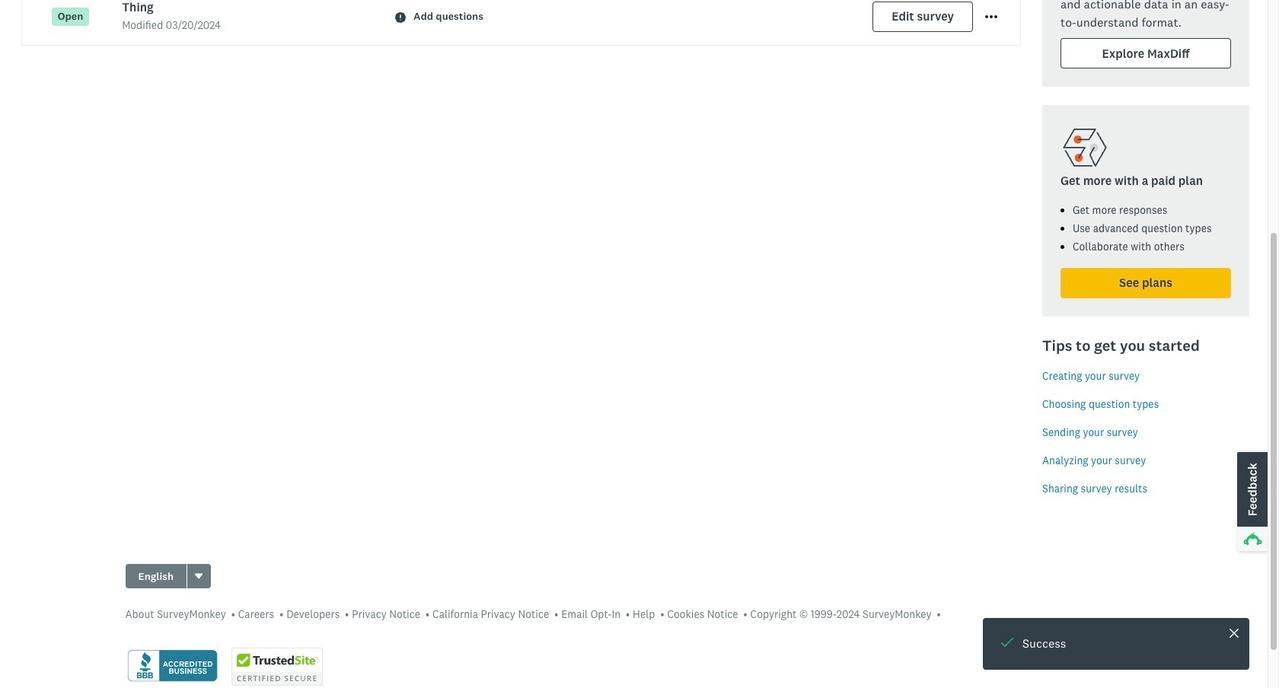 Task type: describe. For each thing, give the bounding box(es) containing it.
close image
[[1229, 628, 1241, 640]]

open menu image
[[986, 15, 998, 18]]

success icon. image
[[1002, 637, 1014, 649]]

response based pricing icon image
[[1061, 123, 1110, 172]]



Task type: locate. For each thing, give the bounding box(es) containing it.
alert
[[984, 619, 1250, 670]]

close image
[[1230, 629, 1240, 638]]

group
[[125, 564, 211, 589]]

trustedsite helps keep you safe from identity theft, credit card fraud, spyware, spam, viruses and online scams image
[[231, 648, 323, 686]]

language dropdown image
[[194, 571, 204, 582], [195, 574, 203, 579]]

warning image
[[395, 12, 406, 22]]

open menu image
[[986, 11, 998, 23]]

click to verify bbb accreditation and to see a bbb report. image
[[125, 649, 219, 685]]



Task type: vqa. For each thing, say whether or not it's contained in the screenshot.
General Population (Small Sample) image
no



